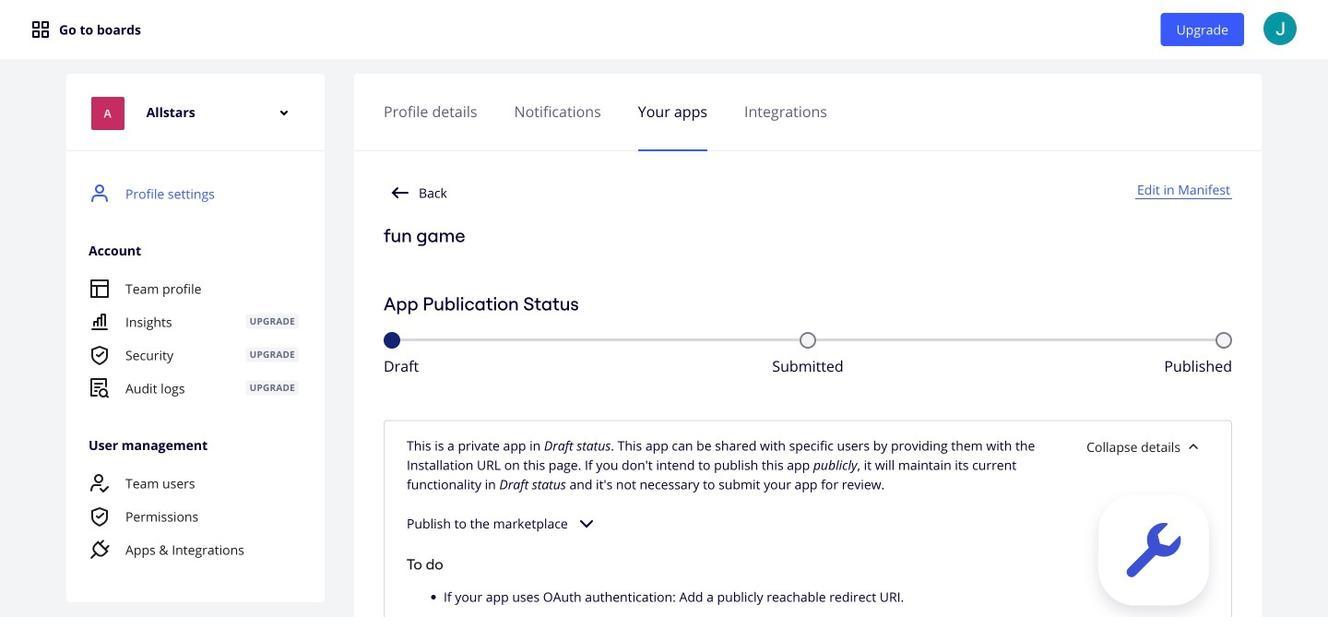 Task type: vqa. For each thing, say whether or not it's contained in the screenshot.
reactions icon on the right top of page
no



Task type: describe. For each thing, give the bounding box(es) containing it.
user menu: jacob rogers image
[[1264, 12, 1297, 45]]

1 menu from the top
[[66, 177, 321, 582]]

hide app submission status details image
[[1186, 439, 1201, 454]]

3 menu from the top
[[66, 467, 321, 566]]



Task type: locate. For each thing, give the bounding box(es) containing it.
spagx image
[[30, 18, 52, 41], [389, 182, 411, 204]]

1 horizontal spatial spagx image
[[389, 182, 411, 204]]

0 horizontal spatial spagx image
[[30, 18, 52, 41]]

1 vertical spatial spagx image
[[389, 182, 411, 204]]

menu bar element
[[0, 0, 1328, 59]]

profile settings tab list
[[384, 83, 1232, 140]]

2 menu from the top
[[66, 272, 321, 405]]

spagx image inside menu bar element
[[30, 18, 52, 41]]

0 vertical spatial spagx image
[[30, 18, 52, 41]]

menu
[[66, 177, 321, 582], [66, 272, 321, 405], [66, 467, 321, 566]]



